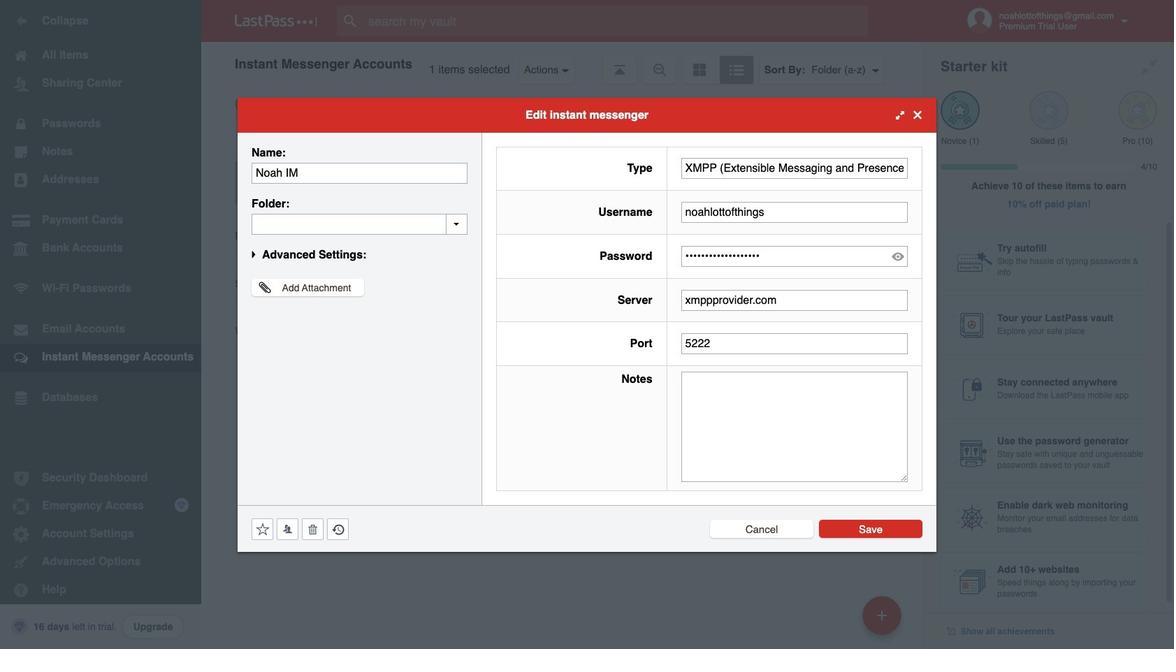 Task type: describe. For each thing, give the bounding box(es) containing it.
vault options navigation
[[201, 42, 924, 84]]

Search search field
[[337, 6, 895, 36]]

search my vault text field
[[337, 6, 895, 36]]

new item navigation
[[857, 592, 910, 649]]



Task type: vqa. For each thing, say whether or not it's contained in the screenshot.
LASTPASS image
yes



Task type: locate. For each thing, give the bounding box(es) containing it.
lastpass image
[[235, 15, 317, 27]]

None password field
[[681, 246, 908, 267]]

None text field
[[252, 162, 468, 183], [681, 290, 908, 311], [681, 372, 908, 482], [252, 162, 468, 183], [681, 290, 908, 311], [681, 372, 908, 482]]

dialog
[[238, 97, 936, 552]]

new item image
[[877, 610, 887, 620]]

None text field
[[681, 158, 908, 179], [681, 202, 908, 223], [252, 214, 468, 234], [681, 334, 908, 354], [681, 158, 908, 179], [681, 202, 908, 223], [252, 214, 468, 234], [681, 334, 908, 354]]

main navigation navigation
[[0, 0, 201, 649]]



